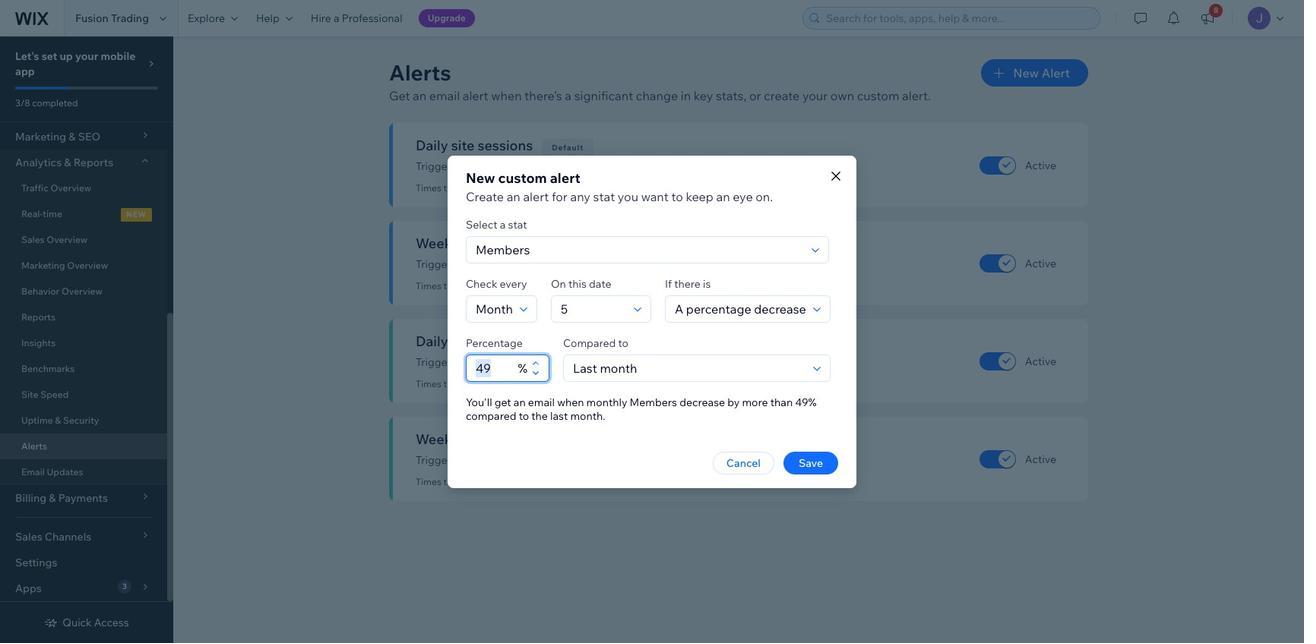Task type: describe. For each thing, give the bounding box(es) containing it.
total up percentage text box
[[451, 333, 481, 350]]

quick access button
[[44, 617, 129, 630]]

& for analytics
[[64, 156, 71, 170]]

significant inside weekly total sales trigger: significant change in weekly total sales.
[[456, 454, 508, 468]]

key
[[694, 88, 713, 103]]

mobile
[[101, 49, 136, 63]]

triggered: for weekly site sessions
[[444, 281, 486, 292]]

4 triggered from the top
[[514, 477, 554, 488]]

professional
[[342, 11, 403, 25]]

active for daily total sales
[[1025, 355, 1057, 368]]

month.
[[571, 409, 606, 423]]

4 times from the top
[[416, 477, 442, 488]]

new
[[126, 210, 147, 220]]

%
[[518, 361, 528, 376]]

to inside you'll get an email when monthly members decrease by more than 49% compared to the last month.
[[519, 409, 529, 423]]

alert
[[1042, 65, 1070, 81]]

insights link
[[0, 331, 167, 357]]

daily site sessions
[[416, 137, 533, 154]]

on this date
[[551, 277, 612, 291]]

let's set up your mobile app
[[15, 49, 136, 78]]

in inside alerts get an email alert when there's a significant change in key stats, or create your own custom alert.
[[681, 88, 691, 103]]

significant for daily total sales
[[456, 356, 508, 369]]

create
[[466, 189, 504, 204]]

Select a stat field
[[471, 237, 807, 263]]

stats,
[[716, 88, 747, 103]]

4 never from the top
[[488, 477, 512, 488]]

If there is field
[[671, 296, 809, 322]]

if there is
[[665, 277, 711, 291]]

on.
[[756, 189, 773, 204]]

real-
[[21, 208, 43, 220]]

times for daily total sales
[[416, 379, 442, 390]]

overview for marketing overview
[[67, 260, 108, 271]]

you
[[618, 189, 639, 204]]

uptime
[[21, 415, 53, 427]]

alerts for alerts get an email alert when there's a significant change in key stats, or create your own custom alert.
[[389, 59, 451, 86]]

site
[[21, 389, 38, 401]]

settings link
[[0, 550, 167, 576]]

significant for weekly site sessions
[[456, 258, 508, 271]]

site down select
[[466, 235, 490, 252]]

in for daily total sales
[[550, 356, 559, 369]]

email for alerts
[[429, 88, 460, 103]]

upgrade button
[[419, 9, 475, 27]]

custom inside alerts get an email alert when there's a significant change in key stats, or create your own custom alert.
[[857, 88, 900, 103]]

sales for weekly
[[499, 431, 532, 449]]

total down month. at the bottom of page
[[598, 454, 620, 468]]

let's
[[15, 49, 39, 63]]

a for professional
[[334, 11, 340, 25]]

marketing overview
[[21, 260, 108, 271]]

is
[[703, 277, 711, 291]]

weekly inside weekly total sales trigger: significant change in weekly total sales.
[[561, 454, 596, 468]]

traffic overview link
[[0, 176, 167, 201]]

sales. inside weekly total sales trigger: significant change in weekly total sales.
[[623, 454, 650, 468]]

behavior
[[21, 286, 59, 297]]

more
[[742, 396, 768, 409]]

help button
[[247, 0, 302, 36]]

percentage
[[466, 336, 523, 350]]

speed
[[40, 389, 69, 401]]

fusion
[[75, 11, 109, 25]]

alerts for alerts
[[21, 441, 47, 452]]

On this date field
[[557, 296, 629, 322]]

eye
[[733, 189, 753, 204]]

total down compared to in the bottom left of the page
[[587, 356, 609, 369]]

real-time
[[21, 208, 62, 220]]

create
[[764, 88, 800, 103]]

email for you'll
[[528, 396, 555, 409]]

explore
[[188, 11, 225, 25]]

updates
[[47, 467, 83, 478]]

trigger: for daily total sales
[[416, 356, 454, 369]]

sales overview
[[21, 234, 88, 246]]

stat inside new custom alert create an alert for any stat you want to keep an eye on.
[[593, 189, 615, 204]]

default for weekly site sessions
[[567, 241, 599, 251]]

uptime & security link
[[0, 408, 167, 434]]

you'll
[[466, 396, 492, 409]]

alert.
[[902, 88, 931, 103]]

new alert
[[1014, 65, 1070, 81]]

1 vertical spatial to
[[618, 336, 629, 350]]

analytics & reports button
[[0, 150, 167, 176]]

email
[[21, 467, 45, 478]]

site speed link
[[0, 382, 167, 408]]

4 triggered: from the top
[[444, 477, 486, 488]]

49%
[[795, 396, 817, 409]]

decrease
[[680, 396, 725, 409]]

trigger: significant change in daily site sessions.
[[416, 160, 652, 173]]

weekly for weekly site sessions
[[416, 235, 463, 252]]

your inside alerts get an email alert when there's a significant change in key stats, or create your own custom alert.
[[803, 88, 828, 103]]

set
[[42, 49, 57, 63]]

triggered: for daily site sessions
[[444, 182, 486, 194]]

there
[[674, 277, 701, 291]]

check every
[[466, 277, 527, 291]]

4 times triggered: never triggered from the top
[[416, 477, 554, 488]]

behavior overview link
[[0, 279, 167, 305]]

for
[[552, 189, 568, 204]]

weekly site sessions
[[416, 235, 548, 252]]

fusion trading
[[75, 11, 149, 25]]

members
[[630, 396, 677, 409]]

3/8 completed
[[15, 97, 78, 109]]

site up the date
[[598, 258, 616, 271]]

get
[[495, 396, 511, 409]]

change inside weekly total sales trigger: significant change in weekly total sales.
[[511, 454, 547, 468]]

site speed
[[21, 389, 69, 401]]

keep
[[686, 189, 714, 204]]

monthly
[[587, 396, 628, 409]]

alerts get an email alert when there's a significant change in key stats, or create your own custom alert.
[[389, 59, 931, 103]]

compared
[[466, 409, 517, 423]]

than
[[771, 396, 793, 409]]

in inside weekly total sales trigger: significant change in weekly total sales.
[[550, 454, 559, 468]]

daily for daily site sessions
[[416, 137, 448, 154]]

marketing overview link
[[0, 253, 167, 279]]

Check every field
[[471, 296, 515, 322]]

every
[[500, 277, 527, 291]]

hire a professional
[[311, 11, 403, 25]]

upgrade
[[428, 12, 466, 24]]

trigger: significant change in weekly site sessions.
[[416, 258, 663, 271]]

trigger: inside weekly total sales trigger: significant change in weekly total sales.
[[416, 454, 454, 468]]

weekly total sales trigger: significant change in weekly total sales.
[[416, 431, 650, 468]]

hire a professional link
[[302, 0, 412, 36]]

reports inside dropdown button
[[73, 156, 113, 170]]

daily for sales
[[561, 356, 585, 369]]

triggered for daily site sessions
[[514, 182, 554, 194]]

4 active from the top
[[1025, 453, 1057, 466]]

change for weekly site sessions
[[511, 258, 547, 271]]

alert inside alerts get an email alert when there's a significant change in key stats, or create your own custom alert.
[[463, 88, 489, 103]]

in for daily site sessions
[[550, 160, 559, 173]]

sales for daily
[[484, 333, 517, 350]]

change inside alerts get an email alert when there's a significant change in key stats, or create your own custom alert.
[[636, 88, 678, 103]]

sales
[[21, 234, 45, 246]]

sessions for daily site sessions
[[478, 137, 533, 154]]

security
[[63, 415, 99, 427]]

never for daily site sessions
[[488, 182, 512, 194]]

sessions for weekly site sessions
[[493, 235, 548, 252]]

weekly for weekly total sales trigger: significant change in weekly total sales.
[[416, 431, 463, 449]]

triggered for daily total sales
[[514, 379, 554, 390]]

1 weekly from the top
[[561, 258, 596, 271]]

sidebar element
[[0, 0, 173, 644]]

get
[[389, 88, 410, 103]]



Task type: locate. For each thing, give the bounding box(es) containing it.
when inside you'll get an email when monthly members decrease by more than 49% compared to the last month.
[[557, 396, 584, 409]]

total down compared
[[466, 431, 496, 449]]

triggered down trigger: significant change in daily site sessions. on the left of the page
[[514, 182, 554, 194]]

new
[[1014, 65, 1039, 81], [466, 169, 495, 187]]

overview down sales overview link
[[67, 260, 108, 271]]

to left the
[[519, 409, 529, 423]]

2 weekly from the top
[[561, 454, 596, 468]]

sales.
[[612, 356, 639, 369], [623, 454, 650, 468]]

daily total sales
[[416, 333, 517, 350]]

times triggered: never triggered up check every field
[[416, 281, 554, 292]]

1 vertical spatial &
[[55, 415, 61, 427]]

stat right the any
[[593, 189, 615, 204]]

2 weekly from the top
[[416, 431, 463, 449]]

alerts
[[389, 59, 451, 86], [21, 441, 47, 452]]

1 vertical spatial a
[[565, 88, 572, 103]]

to right want
[[672, 189, 683, 204]]

new inside button
[[1014, 65, 1039, 81]]

this
[[569, 277, 587, 291]]

0 vertical spatial to
[[672, 189, 683, 204]]

analytics
[[15, 156, 62, 170]]

there's
[[525, 88, 562, 103]]

up
[[60, 49, 73, 63]]

3 active from the top
[[1025, 355, 1057, 368]]

trigger: for weekly site sessions
[[416, 258, 454, 271]]

1 horizontal spatial custom
[[857, 88, 900, 103]]

significant
[[574, 88, 633, 103], [456, 160, 508, 173], [456, 258, 508, 271], [456, 356, 508, 369], [456, 454, 508, 468]]

0 vertical spatial your
[[75, 49, 98, 63]]

& up traffic overview
[[64, 156, 71, 170]]

a right there's
[[565, 88, 572, 103]]

2 horizontal spatial a
[[565, 88, 572, 103]]

when left there's
[[491, 88, 522, 103]]

email updates
[[21, 467, 83, 478]]

3 triggered: from the top
[[444, 379, 486, 390]]

new for custom
[[466, 169, 495, 187]]

0 vertical spatial when
[[491, 88, 522, 103]]

custom inside new custom alert create an alert for any stat you want to keep an eye on.
[[498, 169, 547, 187]]

if
[[665, 277, 672, 291]]

sales. down you'll get an email when monthly members decrease by more than 49% compared to the last month. at the bottom
[[623, 454, 650, 468]]

significant up check at the top of the page
[[456, 258, 508, 271]]

site
[[451, 137, 475, 154], [587, 160, 605, 173], [466, 235, 490, 252], [598, 258, 616, 271]]

0 vertical spatial custom
[[857, 88, 900, 103]]

default for daily total sales
[[536, 339, 568, 349]]

site up the any
[[587, 160, 605, 173]]

0 vertical spatial reports
[[73, 156, 113, 170]]

1 vertical spatial alerts
[[21, 441, 47, 452]]

default
[[552, 143, 584, 153], [567, 241, 599, 251], [536, 339, 568, 349]]

stat
[[593, 189, 615, 204], [508, 218, 527, 231]]

a right select
[[500, 218, 506, 231]]

triggered: down compared
[[444, 477, 486, 488]]

2 triggered from the top
[[514, 281, 554, 292]]

daily
[[561, 160, 585, 173], [561, 356, 585, 369]]

quick access
[[63, 617, 129, 630]]

significant right there's
[[574, 88, 633, 103]]

1 vertical spatial when
[[557, 396, 584, 409]]

0 vertical spatial stat
[[593, 189, 615, 204]]

reports up insights
[[21, 312, 56, 323]]

own
[[831, 88, 855, 103]]

benchmarks
[[21, 363, 75, 375]]

triggered:
[[444, 182, 486, 194], [444, 281, 486, 292], [444, 379, 486, 390], [444, 477, 486, 488]]

sessions. for daily site sessions
[[607, 160, 652, 173]]

0 horizontal spatial reports
[[21, 312, 56, 323]]

1 vertical spatial new
[[466, 169, 495, 187]]

never down weekly total sales trigger: significant change in weekly total sales.
[[488, 477, 512, 488]]

1 daily from the top
[[561, 160, 585, 173]]

in left key
[[681, 88, 691, 103]]

1 horizontal spatial to
[[618, 336, 629, 350]]

a
[[334, 11, 340, 25], [565, 88, 572, 103], [500, 218, 506, 231]]

1 times triggered: never triggered from the top
[[416, 182, 554, 194]]

default for daily site sessions
[[552, 143, 584, 153]]

alerts inside alerts get an email alert when there's a significant change in key stats, or create your own custom alert.
[[389, 59, 451, 86]]

times triggered: never triggered up you'll
[[416, 379, 554, 390]]

1 vertical spatial sales
[[499, 431, 532, 449]]

new for alert
[[1014, 65, 1039, 81]]

completed
[[32, 97, 78, 109]]

overview for traffic overview
[[50, 182, 91, 194]]

2 vertical spatial alert
[[523, 189, 549, 204]]

overview inside 'link'
[[50, 182, 91, 194]]

your inside let's set up your mobile app
[[75, 49, 98, 63]]

traffic
[[21, 182, 48, 194]]

reports
[[73, 156, 113, 170], [21, 312, 56, 323]]

1 horizontal spatial &
[[64, 156, 71, 170]]

0 horizontal spatial &
[[55, 415, 61, 427]]

& inside dropdown button
[[64, 156, 71, 170]]

2 times triggered: never triggered from the top
[[416, 281, 554, 292]]

0 horizontal spatial new
[[466, 169, 495, 187]]

3/8
[[15, 97, 30, 109]]

triggered for weekly site sessions
[[514, 281, 554, 292]]

never up get
[[488, 379, 512, 390]]

change left key
[[636, 88, 678, 103]]

save button
[[784, 452, 839, 475]]

never up 'select a stat'
[[488, 182, 512, 194]]

3 times from the top
[[416, 379, 442, 390]]

0 vertical spatial sessions
[[478, 137, 533, 154]]

0 horizontal spatial a
[[334, 11, 340, 25]]

trigger: for daily site sessions
[[416, 160, 454, 173]]

0 vertical spatial new
[[1014, 65, 1039, 81]]

marketing
[[21, 260, 65, 271]]

cancel button
[[713, 452, 775, 475]]

0 vertical spatial email
[[429, 88, 460, 103]]

1 vertical spatial weekly
[[561, 454, 596, 468]]

1 never from the top
[[488, 182, 512, 194]]

reports up the traffic overview 'link' on the left top of page
[[73, 156, 113, 170]]

overview for behavior overview
[[62, 286, 102, 297]]

sales up percentage text box
[[484, 333, 517, 350]]

8 button
[[1191, 0, 1225, 36]]

alert
[[463, 88, 489, 103], [550, 169, 581, 187], [523, 189, 549, 204]]

8
[[1214, 5, 1219, 15]]

& for uptime
[[55, 415, 61, 427]]

by
[[728, 396, 740, 409]]

1 triggered: from the top
[[444, 182, 486, 194]]

overview
[[50, 182, 91, 194], [47, 234, 88, 246], [67, 260, 108, 271], [62, 286, 102, 297]]

0 horizontal spatial when
[[491, 88, 522, 103]]

custom right the own
[[857, 88, 900, 103]]

0 horizontal spatial alert
[[463, 88, 489, 103]]

significant down compared
[[456, 454, 508, 468]]

significant for daily site sessions
[[456, 160, 508, 173]]

0 vertical spatial default
[[552, 143, 584, 153]]

1 horizontal spatial when
[[557, 396, 584, 409]]

1 vertical spatial default
[[567, 241, 599, 251]]

a for stat
[[500, 218, 506, 231]]

overview for sales overview
[[47, 234, 88, 246]]

1 vertical spatial reports
[[21, 312, 56, 323]]

Search for tools, apps, help & more... field
[[822, 8, 1096, 29]]

weekly down month. at the bottom of page
[[561, 454, 596, 468]]

new alert button
[[982, 59, 1089, 87]]

uptime & security
[[21, 415, 99, 427]]

0 horizontal spatial custom
[[498, 169, 547, 187]]

2 trigger: from the top
[[416, 258, 454, 271]]

1 vertical spatial alert
[[550, 169, 581, 187]]

0 vertical spatial &
[[64, 156, 71, 170]]

2 active from the top
[[1025, 257, 1057, 270]]

3 times triggered: never triggered from the top
[[416, 379, 554, 390]]

1 daily from the top
[[416, 137, 448, 154]]

never for daily total sales
[[488, 379, 512, 390]]

0 vertical spatial weekly
[[561, 258, 596, 271]]

0 horizontal spatial alerts
[[21, 441, 47, 452]]

Compared to field
[[569, 355, 809, 381]]

1 vertical spatial email
[[528, 396, 555, 409]]

sessions up trigger: significant change in daily site sessions. on the left of the page
[[478, 137, 533, 154]]

0 vertical spatial sales.
[[612, 356, 639, 369]]

triggered down trigger: significant change in weekly site sessions.
[[514, 281, 554, 292]]

you'll get an email when monthly members decrease by more than 49% compared to the last month.
[[466, 396, 817, 423]]

1 vertical spatial sessions.
[[618, 258, 663, 271]]

help
[[256, 11, 280, 25]]

change down percentage
[[511, 356, 547, 369]]

in up for
[[550, 160, 559, 173]]

any
[[571, 189, 591, 204]]

triggered: up check every field
[[444, 281, 486, 292]]

daily up the any
[[561, 160, 585, 173]]

a inside alerts get an email alert when there's a significant change in key stats, or create your own custom alert.
[[565, 88, 572, 103]]

sales inside weekly total sales trigger: significant change in weekly total sales.
[[499, 431, 532, 449]]

stat right select
[[508, 218, 527, 231]]

when right the
[[557, 396, 584, 409]]

1 trigger: from the top
[[416, 160, 454, 173]]

overview up the marketing overview
[[47, 234, 88, 246]]

benchmarks link
[[0, 357, 167, 382]]

access
[[94, 617, 129, 630]]

alert up for
[[550, 169, 581, 187]]

1 weekly from the top
[[416, 235, 463, 252]]

1 vertical spatial your
[[803, 88, 828, 103]]

weekly
[[416, 235, 463, 252], [416, 431, 463, 449]]

2 horizontal spatial to
[[672, 189, 683, 204]]

analytics & reports
[[15, 156, 113, 170]]

in
[[681, 88, 691, 103], [550, 160, 559, 173], [550, 258, 559, 271], [550, 356, 559, 369], [550, 454, 559, 468]]

your right up on the top left
[[75, 49, 98, 63]]

alert left for
[[523, 189, 549, 204]]

your left the own
[[803, 88, 828, 103]]

2 triggered: from the top
[[444, 281, 486, 292]]

2 daily from the top
[[561, 356, 585, 369]]

weekly
[[561, 258, 596, 271], [561, 454, 596, 468]]

0 vertical spatial weekly
[[416, 235, 463, 252]]

sessions up trigger: significant change in weekly site sessions.
[[493, 235, 548, 252]]

Percentage text field
[[471, 355, 518, 381]]

0 vertical spatial a
[[334, 11, 340, 25]]

triggered down weekly total sales trigger: significant change in weekly total sales.
[[514, 477, 554, 488]]

new up create
[[466, 169, 495, 187]]

to inside new custom alert create an alert for any stat you want to keep an eye on.
[[672, 189, 683, 204]]

1 active from the top
[[1025, 159, 1057, 172]]

0 vertical spatial daily
[[561, 160, 585, 173]]

email inside you'll get an email when monthly members decrease by more than 49% compared to the last month.
[[528, 396, 555, 409]]

default up on this date
[[567, 241, 599, 251]]

sales
[[484, 333, 517, 350], [499, 431, 532, 449]]

times for daily site sessions
[[416, 182, 442, 194]]

active for daily site sessions
[[1025, 159, 1057, 172]]

change up every
[[511, 258, 547, 271]]

change for daily site sessions
[[511, 160, 547, 173]]

1 vertical spatial daily
[[561, 356, 585, 369]]

change for daily total sales
[[511, 356, 547, 369]]

active for weekly site sessions
[[1025, 257, 1057, 270]]

trigger:
[[416, 160, 454, 173], [416, 258, 454, 271], [416, 356, 454, 369], [416, 454, 454, 468]]

never for weekly site sessions
[[488, 281, 512, 292]]

2 never from the top
[[488, 281, 512, 292]]

times triggered: never triggered down weekly total sales trigger: significant change in weekly total sales.
[[416, 477, 554, 488]]

custom up create
[[498, 169, 547, 187]]

1 times from the top
[[416, 182, 442, 194]]

& right uptime
[[55, 415, 61, 427]]

a inside hire a professional link
[[334, 11, 340, 25]]

an
[[413, 88, 427, 103], [507, 189, 521, 204], [717, 189, 730, 204], [514, 396, 526, 409]]

2 times from the top
[[416, 281, 442, 292]]

times for weekly site sessions
[[416, 281, 442, 292]]

0 vertical spatial daily
[[416, 137, 448, 154]]

1 vertical spatial daily
[[416, 333, 448, 350]]

4 trigger: from the top
[[416, 454, 454, 468]]

&
[[64, 156, 71, 170], [55, 415, 61, 427]]

new left "alert"
[[1014, 65, 1039, 81]]

daily down 'compared'
[[561, 356, 585, 369]]

when inside alerts get an email alert when there's a significant change in key stats, or create your own custom alert.
[[491, 88, 522, 103]]

1 horizontal spatial email
[[528, 396, 555, 409]]

2 vertical spatial a
[[500, 218, 506, 231]]

new custom alert create an alert for any stat you want to keep an eye on.
[[466, 169, 773, 204]]

active
[[1025, 159, 1057, 172], [1025, 257, 1057, 270], [1025, 355, 1057, 368], [1025, 453, 1057, 466]]

save
[[799, 457, 823, 470]]

daily for daily total sales
[[416, 333, 448, 350]]

daily
[[416, 137, 448, 154], [416, 333, 448, 350]]

in for weekly site sessions
[[550, 258, 559, 271]]

1 horizontal spatial reports
[[73, 156, 113, 170]]

or
[[750, 88, 761, 103]]

1 horizontal spatial stat
[[593, 189, 615, 204]]

1 horizontal spatial new
[[1014, 65, 1039, 81]]

0 horizontal spatial to
[[519, 409, 529, 423]]

weekly inside weekly total sales trigger: significant change in weekly total sales.
[[416, 431, 463, 449]]

times triggered: never triggered up select
[[416, 182, 554, 194]]

0 horizontal spatial your
[[75, 49, 98, 63]]

daily for sessions
[[561, 160, 585, 173]]

never up check every field
[[488, 281, 512, 292]]

alerts up get
[[389, 59, 451, 86]]

default up trigger: significant change in daily site sessions. on the left of the page
[[552, 143, 584, 153]]

compared to
[[563, 336, 629, 350]]

triggered: up you'll
[[444, 379, 486, 390]]

2 daily from the top
[[416, 333, 448, 350]]

sessions
[[478, 137, 533, 154], [493, 235, 548, 252]]

significant inside alerts get an email alert when there's a significant change in key stats, or create your own custom alert.
[[574, 88, 633, 103]]

date
[[589, 277, 612, 291]]

1 triggered from the top
[[514, 182, 554, 194]]

significant down percentage
[[456, 356, 508, 369]]

times triggered: never triggered for daily site sessions
[[416, 182, 554, 194]]

in down last
[[550, 454, 559, 468]]

an inside alerts get an email alert when there's a significant change in key stats, or create your own custom alert.
[[413, 88, 427, 103]]

3 never from the top
[[488, 379, 512, 390]]

change down the daily site sessions
[[511, 160, 547, 173]]

triggered: for daily total sales
[[444, 379, 486, 390]]

times triggered: never triggered for weekly site sessions
[[416, 281, 554, 292]]

0 horizontal spatial email
[[429, 88, 460, 103]]

1 horizontal spatial a
[[500, 218, 506, 231]]

times triggered: never triggered
[[416, 182, 554, 194], [416, 281, 554, 292], [416, 379, 554, 390], [416, 477, 554, 488]]

0 vertical spatial sessions.
[[607, 160, 652, 173]]

quick
[[63, 617, 92, 630]]

3 triggered from the top
[[514, 379, 554, 390]]

alerts up email
[[21, 441, 47, 452]]

1 horizontal spatial alert
[[523, 189, 549, 204]]

insights
[[21, 338, 56, 349]]

1 horizontal spatial alerts
[[389, 59, 451, 86]]

email updates link
[[0, 460, 167, 486]]

the
[[532, 409, 548, 423]]

alert up the daily site sessions
[[463, 88, 489, 103]]

sales. down compared to in the bottom left of the page
[[612, 356, 639, 369]]

2 horizontal spatial alert
[[550, 169, 581, 187]]

overview down marketing overview link
[[62, 286, 102, 297]]

alerts inside sidebar element
[[21, 441, 47, 452]]

site up create
[[451, 137, 475, 154]]

times triggered: never triggered for daily total sales
[[416, 379, 554, 390]]

select a stat
[[466, 218, 527, 231]]

hire
[[311, 11, 331, 25]]

weekly up this
[[561, 258, 596, 271]]

alerts link
[[0, 434, 167, 460]]

on
[[551, 277, 566, 291]]

1 vertical spatial sales.
[[623, 454, 650, 468]]

when
[[491, 88, 522, 103], [557, 396, 584, 409]]

change down the
[[511, 454, 547, 468]]

triggered: up select
[[444, 182, 486, 194]]

overview down analytics & reports
[[50, 182, 91, 194]]

2 vertical spatial default
[[536, 339, 568, 349]]

custom
[[857, 88, 900, 103], [498, 169, 547, 187]]

cancel
[[727, 457, 761, 470]]

sales overview link
[[0, 227, 167, 253]]

to right 'compared'
[[618, 336, 629, 350]]

2 vertical spatial to
[[519, 409, 529, 423]]

compared
[[563, 336, 616, 350]]

email inside alerts get an email alert when there's a significant change in key stats, or create your own custom alert.
[[429, 88, 460, 103]]

1 horizontal spatial your
[[803, 88, 828, 103]]

in right %
[[550, 356, 559, 369]]

0 horizontal spatial stat
[[508, 218, 527, 231]]

an inside you'll get an email when monthly members decrease by more than 49% compared to the last month.
[[514, 396, 526, 409]]

1 vertical spatial custom
[[498, 169, 547, 187]]

new inside new custom alert create an alert for any stat you want to keep an eye on.
[[466, 169, 495, 187]]

significant down the daily site sessions
[[456, 160, 508, 173]]

default up trigger: significant change in daily total sales.
[[536, 339, 568, 349]]

0 vertical spatial alerts
[[389, 59, 451, 86]]

traffic overview
[[21, 182, 91, 194]]

sales down compared
[[499, 431, 532, 449]]

in up on at the left of the page
[[550, 258, 559, 271]]

a right hire
[[334, 11, 340, 25]]

1 vertical spatial sessions
[[493, 235, 548, 252]]

1 vertical spatial stat
[[508, 218, 527, 231]]

0 vertical spatial sales
[[484, 333, 517, 350]]

1 vertical spatial weekly
[[416, 431, 463, 449]]

3 trigger: from the top
[[416, 356, 454, 369]]

triggered down %
[[514, 379, 554, 390]]

sessions. for weekly site sessions
[[618, 258, 663, 271]]

0 vertical spatial alert
[[463, 88, 489, 103]]

want
[[641, 189, 669, 204]]



Task type: vqa. For each thing, say whether or not it's contained in the screenshot.
by
yes



